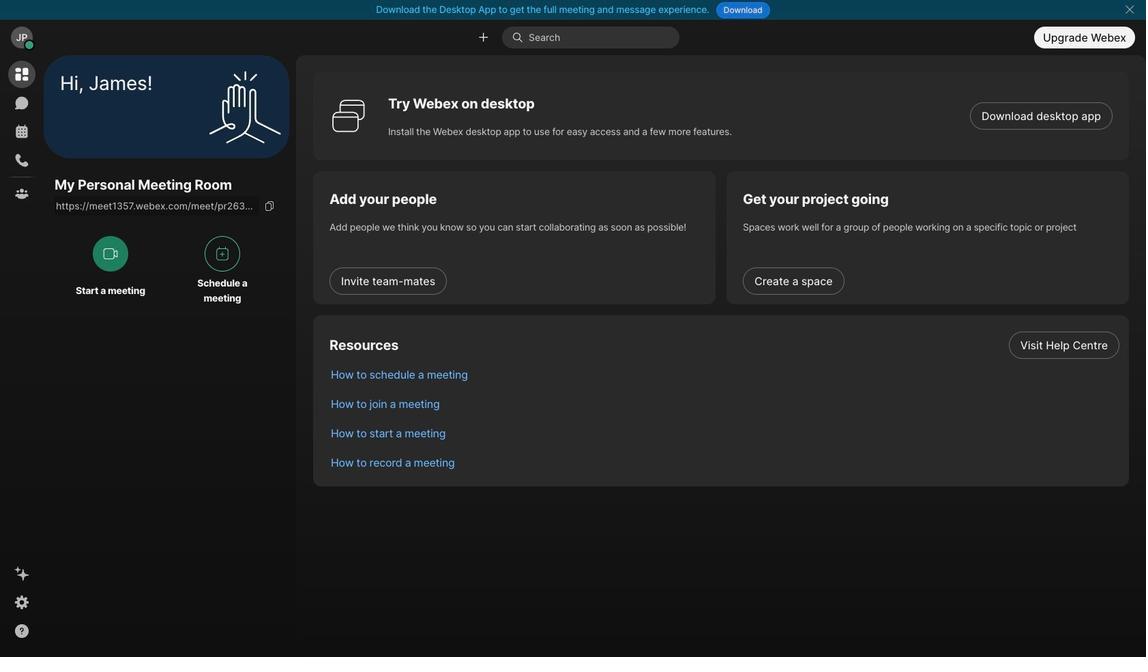 Task type: describe. For each thing, give the bounding box(es) containing it.
two hands high-fiving image
[[204, 66, 286, 148]]

webex tab list
[[8, 61, 35, 207]]

1 list item from the top
[[320, 330, 1129, 360]]

cancel_16 image
[[1124, 4, 1135, 15]]



Task type: locate. For each thing, give the bounding box(es) containing it.
list item
[[320, 330, 1129, 360], [320, 360, 1129, 389], [320, 389, 1129, 418], [320, 418, 1129, 448], [320, 448, 1129, 477]]

5 list item from the top
[[320, 448, 1129, 477]]

4 list item from the top
[[320, 418, 1129, 448]]

navigation
[[0, 55, 44, 657]]

2 list item from the top
[[320, 360, 1129, 389]]

None text field
[[55, 197, 259, 216]]

3 list item from the top
[[320, 389, 1129, 418]]



Task type: vqa. For each thing, say whether or not it's contained in the screenshot.
Test Space LIST ITEM
no



